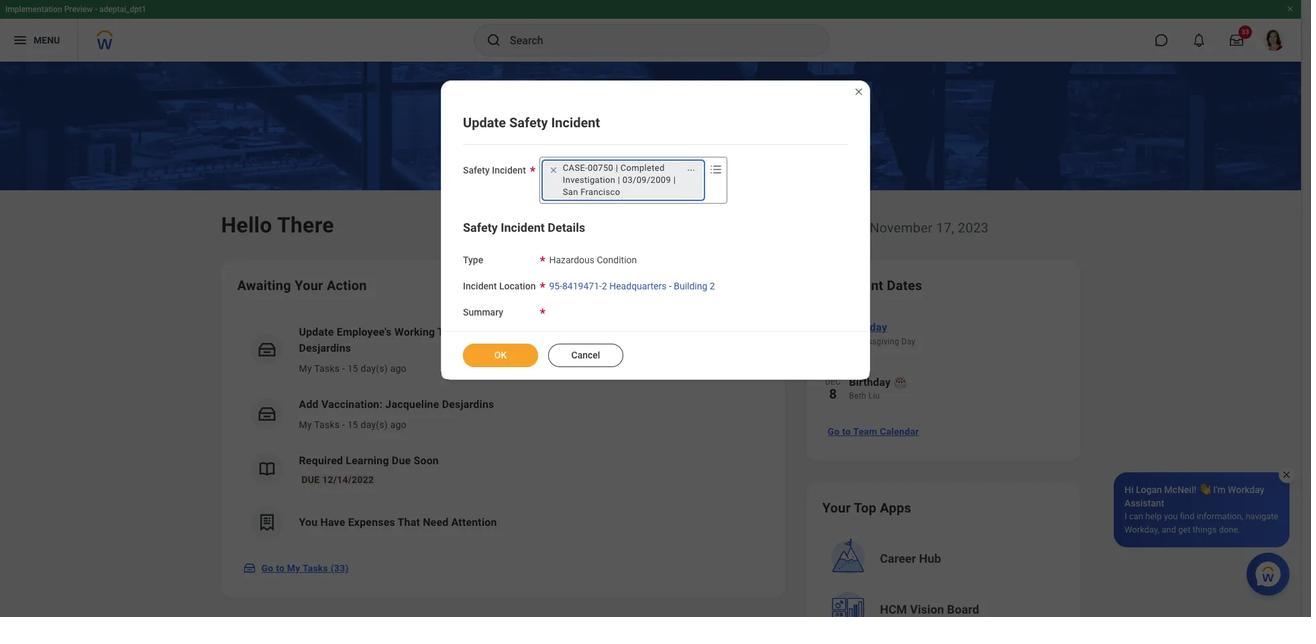 Task type: describe. For each thing, give the bounding box(es) containing it.
inbox image
[[257, 340, 277, 360]]

go to team calendar button
[[822, 419, 924, 446]]

incident up case-
[[551, 115, 600, 131]]

need
[[423, 517, 448, 529]]

day
[[901, 338, 916, 347]]

implementation preview -   adeptai_dpt1 banner
[[0, 0, 1301, 62]]

due 12/14/2022
[[302, 475, 374, 486]]

request
[[468, 326, 509, 339]]

0 vertical spatial safety
[[509, 115, 548, 131]]

safety incident
[[463, 165, 526, 176]]

close environment banner image
[[1286, 5, 1294, 13]]

1 15 from the top
[[347, 364, 358, 374]]

safety incident details button
[[463, 221, 585, 235]]

inbox image inside go to my tasks (33) button
[[243, 562, 256, 576]]

working
[[394, 326, 435, 339]]

holiday
[[850, 321, 887, 334]]

friday,
[[827, 220, 866, 236]]

(33)
[[331, 564, 349, 574]]

hazardous
[[549, 255, 594, 266]]

team
[[853, 427, 877, 437]]

dashboard expenses image
[[257, 513, 277, 533]]

x small image
[[547, 164, 560, 177]]

birthday
[[849, 376, 891, 389]]

attention
[[451, 517, 497, 529]]

🎂
[[893, 376, 907, 389]]

my tasks - 15 day(s) ago for right inbox image
[[299, 420, 407, 431]]

you have expenses that need attention
[[299, 517, 497, 529]]

career hub
[[880, 552, 941, 566]]

00750
[[588, 163, 613, 173]]

incident location
[[463, 281, 536, 292]]

tasks inside button
[[303, 564, 328, 574]]

workday,
[[1125, 525, 1159, 535]]

calendar
[[880, 427, 919, 437]]

2 2 from the left
[[710, 281, 715, 292]]

0 vertical spatial due
[[392, 455, 411, 468]]

- inside 95-8419471-2    headquarters - building 2 link
[[669, 281, 672, 292]]

important dates
[[822, 278, 922, 294]]

incident left x small image
[[492, 165, 526, 176]]

add
[[299, 399, 319, 411]]

hazardous condition element
[[549, 252, 637, 266]]

implementation
[[5, 5, 62, 14]]

safety for safety incident
[[463, 165, 490, 176]]

| right the 03/09/2009
[[673, 175, 676, 185]]

employee's
[[337, 326, 392, 339]]

go to team calendar
[[828, 427, 919, 437]]

implementation preview -   adeptai_dpt1
[[5, 5, 146, 14]]

update safety incident
[[463, 115, 600, 131]]

assistant
[[1125, 499, 1164, 509]]

location
[[499, 281, 536, 292]]

and
[[1162, 525, 1176, 535]]

hello there
[[221, 213, 334, 238]]

there
[[277, 213, 334, 238]]

cancel button
[[548, 344, 623, 368]]

workday
[[1228, 485, 1264, 496]]

hello there main content
[[0, 62, 1301, 618]]

awaiting your action list
[[237, 314, 769, 550]]

birthday 🎂 beth liu
[[849, 376, 907, 401]]

you have expenses that need attention button
[[237, 497, 769, 550]]

my inside go to my tasks (33) button
[[287, 564, 300, 574]]

update for update safety incident
[[463, 115, 506, 131]]

hi
[[1125, 485, 1134, 496]]

get
[[1178, 525, 1191, 535]]

summary
[[463, 307, 503, 318]]

2023
[[958, 220, 989, 236]]

career hub button
[[824, 535, 1065, 584]]

time:
[[438, 326, 466, 339]]

search image
[[486, 32, 502, 48]]

help
[[1145, 512, 1162, 522]]

nov
[[825, 323, 841, 332]]

have
[[320, 517, 345, 529]]

can
[[1129, 512, 1143, 522]]

tasks for inbox icon
[[314, 364, 340, 374]]

go to my tasks (33) button
[[237, 556, 357, 582]]

nov 23
[[825, 323, 841, 348]]

95-8419471-2    headquarters - building 2 link
[[549, 278, 715, 292]]

hcm vision board button
[[824, 586, 1065, 618]]

update for update employee's working time: request flexible work arrangement: jacqueline desjardins
[[299, 326, 334, 339]]

0 vertical spatial my
[[299, 364, 312, 374]]

apps
[[880, 501, 911, 517]]

8419471-
[[562, 281, 602, 292]]

it's friday, november 17, 2023
[[806, 220, 989, 236]]

thanksgiving
[[849, 338, 899, 347]]

mcneil!
[[1164, 485, 1197, 496]]

required learning due soon
[[299, 455, 439, 468]]

safety incident details
[[463, 221, 585, 235]]

important dates element
[[822, 311, 1064, 416]]

awaiting
[[237, 278, 291, 294]]

2 15 from the top
[[347, 420, 358, 431]]

ago for right inbox image
[[390, 420, 407, 431]]

liu
[[869, 392, 880, 401]]

95-8419471-2    headquarters - building 2
[[549, 281, 715, 292]]

hcm
[[880, 603, 907, 617]]

done.
[[1219, 525, 1240, 535]]

preview
[[64, 5, 93, 14]]

work
[[553, 326, 578, 339]]

👋
[[1199, 485, 1211, 496]]

my tasks - 15 day(s) ago for inbox icon
[[299, 364, 407, 374]]

expenses
[[348, 517, 395, 529]]

case-
[[563, 163, 588, 173]]

hub
[[919, 552, 941, 566]]

vision
[[910, 603, 944, 617]]

incident left details
[[501, 221, 545, 235]]

12/14/2022
[[322, 475, 374, 486]]



Task type: locate. For each thing, give the bounding box(es) containing it.
it's
[[806, 220, 824, 236]]

action
[[327, 278, 367, 294]]

1 vertical spatial jacqueline
[[385, 399, 439, 411]]

15 up vaccination:
[[347, 364, 358, 374]]

your
[[295, 278, 323, 294], [822, 501, 851, 517]]

1 my tasks - 15 day(s) ago from the top
[[299, 364, 407, 374]]

- down vaccination:
[[342, 420, 345, 431]]

my tasks - 15 day(s) ago up vaccination:
[[299, 364, 407, 374]]

my left the (33)
[[287, 564, 300, 574]]

go for go to my tasks (33)
[[261, 564, 273, 574]]

0 vertical spatial tasks
[[314, 364, 340, 374]]

0 vertical spatial my tasks - 15 day(s) ago
[[299, 364, 407, 374]]

ago down add vaccination: jacqueline desjardins
[[390, 420, 407, 431]]

8
[[829, 386, 837, 403]]

0 vertical spatial desjardins
[[299, 342, 351, 355]]

inbox large image
[[1230, 34, 1243, 47]]

2 ago from the top
[[390, 420, 407, 431]]

1 horizontal spatial desjardins
[[442, 399, 494, 411]]

23
[[825, 331, 841, 348]]

your left action
[[295, 278, 323, 294]]

1 2 from the left
[[602, 281, 607, 292]]

case-00750 | completed investigation | 03/09/2009 | san francisco
[[563, 163, 676, 197]]

1 vertical spatial to
[[276, 564, 285, 574]]

i'm
[[1213, 485, 1226, 496]]

day(s) down add vaccination: jacqueline desjardins
[[361, 420, 388, 431]]

ago up add vaccination: jacqueline desjardins
[[390, 364, 407, 374]]

1 vertical spatial 15
[[347, 420, 358, 431]]

due
[[392, 455, 411, 468], [302, 475, 320, 486]]

hello
[[221, 213, 272, 238]]

2 vertical spatial my
[[287, 564, 300, 574]]

hcm vision board
[[880, 603, 979, 617]]

1 vertical spatial my tasks - 15 day(s) ago
[[299, 420, 407, 431]]

to for team
[[842, 427, 851, 437]]

update safety incident dialog
[[441, 81, 870, 381]]

ok button
[[463, 344, 538, 368]]

tasks down add
[[314, 420, 340, 431]]

completed
[[620, 163, 665, 173]]

|
[[616, 163, 618, 173], [618, 175, 620, 185], [673, 175, 676, 185]]

tasks up add
[[314, 364, 340, 374]]

ago
[[390, 364, 407, 374], [390, 420, 407, 431]]

jacqueline inside update employee's working time: request flexible work arrangement: jacqueline desjardins
[[651, 326, 705, 339]]

0 vertical spatial your
[[295, 278, 323, 294]]

1 horizontal spatial 2
[[710, 281, 715, 292]]

ok
[[494, 350, 507, 361]]

building
[[674, 281, 707, 292]]

prompts image
[[708, 162, 724, 178]]

1 horizontal spatial due
[[392, 455, 411, 468]]

1 vertical spatial day(s)
[[361, 420, 388, 431]]

update inside update employee's working time: request flexible work arrangement: jacqueline desjardins
[[299, 326, 334, 339]]

1 horizontal spatial inbox image
[[257, 405, 277, 425]]

to inside go to my tasks (33) button
[[276, 564, 285, 574]]

navigate
[[1246, 512, 1279, 522]]

1 horizontal spatial update
[[463, 115, 506, 131]]

arrangement:
[[581, 326, 649, 339]]

ago for inbox icon
[[390, 364, 407, 374]]

1 vertical spatial ago
[[390, 420, 407, 431]]

1 vertical spatial go
[[261, 564, 273, 574]]

2 day(s) from the top
[[361, 420, 388, 431]]

you
[[299, 517, 318, 529]]

add vaccination: jacqueline desjardins
[[299, 399, 494, 411]]

safety incident details group
[[463, 220, 848, 320]]

1 horizontal spatial go
[[828, 427, 840, 437]]

hazardous condition
[[549, 255, 637, 266]]

to down dashboard expenses icon
[[276, 564, 285, 574]]

tasks left the (33)
[[303, 564, 328, 574]]

jacqueline up soon
[[385, 399, 439, 411]]

san
[[563, 187, 578, 197]]

1 day(s) from the top
[[361, 364, 388, 374]]

inbox image
[[257, 405, 277, 425], [243, 562, 256, 576]]

incident up the summary
[[463, 281, 497, 292]]

update up safety incident
[[463, 115, 506, 131]]

case-00750 | completed investigation | 03/09/2009 | san francisco element
[[563, 162, 679, 199]]

headquarters
[[609, 281, 667, 292]]

to for my
[[276, 564, 285, 574]]

0 horizontal spatial jacqueline
[[385, 399, 439, 411]]

0 vertical spatial 15
[[347, 364, 358, 374]]

2 vertical spatial safety
[[463, 221, 498, 235]]

inbox image left go to my tasks (33) on the bottom left of the page
[[243, 562, 256, 576]]

my up add
[[299, 364, 312, 374]]

case-00750 | completed investigation | 03/09/2009 | san francisco, press delete to clear value. option
[[544, 162, 702, 199]]

day(s) down employee's
[[361, 364, 388, 374]]

your left top on the right of page
[[822, 501, 851, 517]]

holiday thanksgiving day
[[849, 321, 916, 347]]

0 vertical spatial to
[[842, 427, 851, 437]]

1 vertical spatial desjardins
[[442, 399, 494, 411]]

cancel
[[571, 350, 600, 361]]

go down dashboard expenses icon
[[261, 564, 273, 574]]

1 vertical spatial tasks
[[314, 420, 340, 431]]

2 vertical spatial tasks
[[303, 564, 328, 574]]

dec
[[825, 378, 841, 387]]

0 horizontal spatial your
[[295, 278, 323, 294]]

go for go to team calendar
[[828, 427, 840, 437]]

to inside go to team calendar button
[[842, 427, 851, 437]]

hi logan mcneil! 👋 i'm workday assistant i can help you find information, navigate workday, and get things done.
[[1125, 485, 1279, 535]]

details
[[548, 221, 585, 235]]

learning
[[346, 455, 389, 468]]

safety inside group
[[463, 221, 498, 235]]

type
[[463, 255, 483, 266]]

0 vertical spatial jacqueline
[[651, 326, 705, 339]]

update employee's working time: request flexible work arrangement: jacqueline desjardins
[[299, 326, 705, 355]]

find
[[1180, 512, 1195, 522]]

day(s)
[[361, 364, 388, 374], [361, 420, 388, 431]]

2
[[602, 281, 607, 292], [710, 281, 715, 292]]

go
[[828, 427, 840, 437], [261, 564, 273, 574]]

15 down vaccination:
[[347, 420, 358, 431]]

2 down the hazardous condition
[[602, 281, 607, 292]]

0 horizontal spatial inbox image
[[243, 562, 256, 576]]

desjardins down employee's
[[299, 342, 351, 355]]

soon
[[414, 455, 439, 468]]

0 vertical spatial day(s)
[[361, 364, 388, 374]]

awaiting your action
[[237, 278, 367, 294]]

2 right building
[[710, 281, 715, 292]]

- right the preview
[[95, 5, 97, 14]]

required
[[299, 455, 343, 468]]

to left the team
[[842, 427, 851, 437]]

dec 8
[[825, 378, 841, 403]]

0 vertical spatial inbox image
[[257, 405, 277, 425]]

go left the team
[[828, 427, 840, 437]]

francisco
[[581, 187, 620, 197]]

update left employee's
[[299, 326, 334, 339]]

career
[[880, 552, 916, 566]]

things
[[1193, 525, 1217, 535]]

tasks for right inbox image
[[314, 420, 340, 431]]

update inside dialog
[[463, 115, 506, 131]]

i
[[1125, 512, 1127, 522]]

- left building
[[669, 281, 672, 292]]

1 vertical spatial your
[[822, 501, 851, 517]]

- inside implementation preview -   adeptai_dpt1 banner
[[95, 5, 97, 14]]

desjardins inside update employee's working time: request flexible work arrangement: jacqueline desjardins
[[299, 342, 351, 355]]

jacqueline down building
[[651, 326, 705, 339]]

information,
[[1197, 512, 1243, 522]]

95-
[[549, 281, 562, 292]]

0 vertical spatial ago
[[390, 364, 407, 374]]

investigation
[[563, 175, 615, 185]]

safety for safety incident details
[[463, 221, 498, 235]]

to
[[842, 427, 851, 437], [276, 564, 285, 574]]

you
[[1164, 512, 1178, 522]]

board
[[947, 603, 979, 617]]

1 vertical spatial safety
[[463, 165, 490, 176]]

1 horizontal spatial jacqueline
[[651, 326, 705, 339]]

0 horizontal spatial update
[[299, 326, 334, 339]]

| right 00750
[[616, 163, 618, 173]]

1 vertical spatial due
[[302, 475, 320, 486]]

due left soon
[[392, 455, 411, 468]]

x image
[[1282, 470, 1292, 480]]

top
[[854, 501, 876, 517]]

0 horizontal spatial 2
[[602, 281, 607, 292]]

that
[[398, 517, 420, 529]]

0 horizontal spatial to
[[276, 564, 285, 574]]

book open image
[[257, 460, 277, 480]]

17,
[[936, 220, 954, 236]]

0 horizontal spatial desjardins
[[299, 342, 351, 355]]

- up vaccination:
[[342, 364, 345, 374]]

go to my tasks (33)
[[261, 564, 349, 574]]

0 vertical spatial go
[[828, 427, 840, 437]]

close update safety incident image
[[853, 87, 864, 97]]

1 ago from the top
[[390, 364, 407, 374]]

desjardins down ok button
[[442, 399, 494, 411]]

1 horizontal spatial your
[[822, 501, 851, 517]]

due down the required on the left of page
[[302, 475, 320, 486]]

holiday button
[[849, 319, 1064, 337]]

1 vertical spatial update
[[299, 326, 334, 339]]

dates
[[887, 278, 922, 294]]

1 horizontal spatial to
[[842, 427, 851, 437]]

1 vertical spatial my
[[299, 420, 312, 431]]

2 my tasks - 15 day(s) ago from the top
[[299, 420, 407, 431]]

profile logan mcneil element
[[1255, 25, 1293, 55]]

condition
[[597, 255, 637, 266]]

0 horizontal spatial due
[[302, 475, 320, 486]]

my down add
[[299, 420, 312, 431]]

related actions image
[[686, 166, 696, 175]]

tasks
[[314, 364, 340, 374], [314, 420, 340, 431], [303, 564, 328, 574]]

0 horizontal spatial go
[[261, 564, 273, 574]]

1 vertical spatial inbox image
[[243, 562, 256, 576]]

0 vertical spatial update
[[463, 115, 506, 131]]

my tasks - 15 day(s) ago down vaccination:
[[299, 420, 407, 431]]

inbox image left add
[[257, 405, 277, 425]]

15
[[347, 364, 358, 374], [347, 420, 358, 431]]

| up francisco
[[618, 175, 620, 185]]

vaccination:
[[321, 399, 383, 411]]

notifications large image
[[1192, 34, 1206, 47]]

desjardins
[[299, 342, 351, 355], [442, 399, 494, 411]]



Task type: vqa. For each thing, say whether or not it's contained in the screenshot.
the Request Compensation Change "Link"
no



